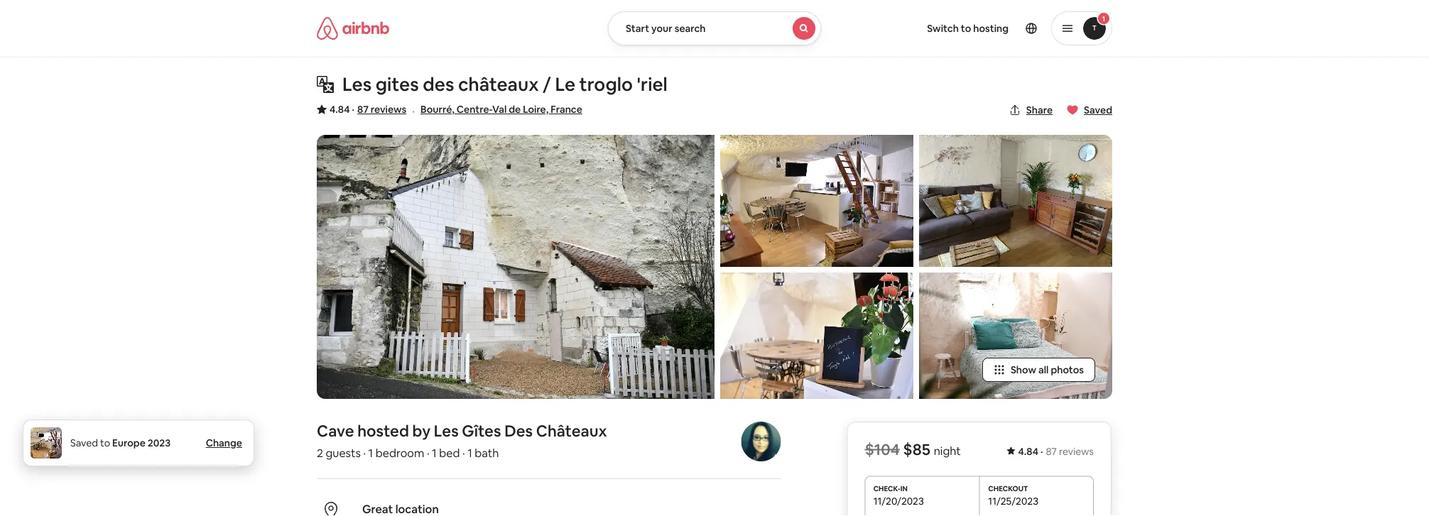 Task type: vqa. For each thing, say whether or not it's contained in the screenshot.
26
no



Task type: locate. For each thing, give the bounding box(es) containing it.
1 horizontal spatial saved
[[1084, 104, 1113, 117]]

les up 'bed'
[[434, 421, 459, 441]]

0 horizontal spatial 4.84 · 87 reviews
[[330, 103, 407, 116]]

1 horizontal spatial 4.84
[[1019, 446, 1039, 458]]

reviews
[[371, 103, 407, 116], [1059, 446, 1094, 458]]

bath
[[475, 446, 499, 461]]

· bourré, centre-val de loire, france
[[412, 103, 583, 118]]

bourré,
[[421, 103, 455, 116]]

1
[[1103, 14, 1106, 23], [368, 446, 373, 461], [432, 446, 437, 461], [468, 446, 472, 461]]

show all photos
[[1011, 364, 1084, 377]]

share button
[[1004, 98, 1059, 122]]

0 horizontal spatial les
[[342, 72, 372, 96]]

1 horizontal spatial 87
[[1046, 446, 1057, 458]]

switch to hosting link
[[919, 14, 1018, 43]]

0 vertical spatial les
[[342, 72, 372, 96]]

1 vertical spatial saved
[[70, 437, 98, 450]]

your
[[652, 22, 673, 35]]

saved inside button
[[1084, 104, 1113, 117]]

bourré, centre-val de loire, france button
[[421, 101, 583, 118]]

/
[[543, 72, 551, 96]]

1 vertical spatial 4.84
[[1019, 446, 1039, 458]]

de
[[509, 103, 521, 116]]

les
[[342, 72, 372, 96], [434, 421, 459, 441]]

4.84 · 87 reviews down gites
[[330, 103, 407, 116]]

0 horizontal spatial reviews
[[371, 103, 407, 116]]

1 vertical spatial to
[[100, 437, 110, 450]]

4.84 up 11/25/2023
[[1019, 446, 1039, 458]]

night
[[934, 444, 961, 459]]

0 vertical spatial 4.84 · 87 reviews
[[330, 103, 407, 116]]

·
[[352, 103, 355, 116], [412, 103, 415, 118], [1041, 446, 1043, 458], [363, 446, 366, 461], [427, 446, 430, 461], [463, 446, 465, 461]]

Start your search search field
[[608, 11, 821, 45]]

to
[[961, 22, 972, 35], [100, 437, 110, 450]]

4.84
[[330, 103, 350, 116], [1019, 446, 1039, 458]]

loire,
[[523, 103, 549, 116]]

des châteaux
[[505, 421, 607, 441]]

0 vertical spatial saved
[[1084, 104, 1113, 117]]

0 horizontal spatial to
[[100, 437, 110, 450]]

learn more about the host, les gîtes des châteaux. image
[[741, 422, 781, 462], [741, 422, 781, 462]]

hosted
[[358, 421, 409, 441]]

4.84 down automatically translated title: les gites des châteaux / le troglo 'riel icon
[[330, 103, 350, 116]]

saved left europe
[[70, 437, 98, 450]]

11/25/2023
[[989, 495, 1039, 508]]

0 horizontal spatial 87
[[357, 103, 369, 116]]

les gites des châteaux / le troglo 'riel image 2 image
[[721, 135, 914, 267]]

val
[[492, 103, 507, 116]]

0 vertical spatial to
[[961, 22, 972, 35]]

saved right share
[[1084, 104, 1113, 117]]

cave hosted by les gîtes des châteaux 2 guests · 1 bedroom · 1 bed · 1 bath
[[317, 421, 607, 461]]

by
[[413, 421, 431, 441]]

to left europe
[[100, 437, 110, 450]]

1 horizontal spatial 4.84 · 87 reviews
[[1019, 446, 1094, 458]]

to inside the profile element
[[961, 22, 972, 35]]

europe
[[112, 437, 146, 450]]

cave
[[317, 421, 354, 441]]

1 vertical spatial 4.84 · 87 reviews
[[1019, 446, 1094, 458]]

saved to europe 2023
[[70, 437, 171, 450]]

troglo
[[580, 72, 633, 96]]

2023
[[148, 437, 171, 450]]

saved
[[1084, 104, 1113, 117], [70, 437, 98, 450]]

photos
[[1051, 364, 1084, 377]]

87 reviews button
[[357, 102, 407, 117]]

châteaux
[[458, 72, 539, 96]]

1 horizontal spatial reviews
[[1059, 446, 1094, 458]]

1 horizontal spatial to
[[961, 22, 972, 35]]

to for hosting
[[961, 22, 972, 35]]

1 horizontal spatial les
[[434, 421, 459, 441]]

profile element
[[838, 0, 1113, 57]]

4.84 · 87 reviews up 11/25/2023
[[1019, 446, 1094, 458]]

les right automatically translated title: les gites des châteaux / le troglo 'riel icon
[[342, 72, 372, 96]]

0 vertical spatial 4.84
[[330, 103, 350, 116]]

4.84 · 87 reviews
[[330, 103, 407, 116], [1019, 446, 1094, 458]]

1 vertical spatial reviews
[[1059, 446, 1094, 458]]

0 horizontal spatial saved
[[70, 437, 98, 450]]

guests
[[326, 446, 361, 461]]

to right switch
[[961, 22, 972, 35]]

1 vertical spatial les
[[434, 421, 459, 441]]

87
[[357, 103, 369, 116], [1046, 446, 1057, 458]]

saved for saved
[[1084, 104, 1113, 117]]



Task type: describe. For each thing, give the bounding box(es) containing it.
show
[[1011, 364, 1037, 377]]

le
[[555, 72, 576, 96]]

les gites des châteaux / le troglo 'riel image 5 image
[[919, 273, 1113, 399]]

les gites des châteaux / le troglo 'riel image 3 image
[[721, 273, 914, 399]]

$104 $85 night
[[865, 440, 961, 460]]

1 inside "dropdown button"
[[1103, 14, 1106, 23]]

start
[[626, 22, 650, 35]]

start your search
[[626, 22, 706, 35]]

france
[[551, 103, 583, 116]]

show all photos button
[[983, 358, 1096, 382]]

all
[[1039, 364, 1049, 377]]

share
[[1027, 104, 1053, 117]]

search
[[675, 22, 706, 35]]

bed
[[439, 446, 460, 461]]

0 vertical spatial 87
[[357, 103, 369, 116]]

switch to hosting
[[927, 22, 1009, 35]]

les gites des châteaux / le troglo 'riel image 4 image
[[919, 135, 1113, 267]]

switch
[[927, 22, 959, 35]]

gites
[[376, 72, 419, 96]]

start your search button
[[608, 11, 821, 45]]

2
[[317, 446, 323, 461]]

les inside cave hosted by les gîtes des châteaux 2 guests · 1 bedroom · 1 bed · 1 bath
[[434, 421, 459, 441]]

des
[[423, 72, 454, 96]]

11/20/2023
[[874, 495, 924, 508]]

centre-
[[457, 103, 492, 116]]

bedroom
[[376, 446, 424, 461]]

change
[[206, 437, 242, 450]]

'riel
[[637, 72, 668, 96]]

0 horizontal spatial 4.84
[[330, 103, 350, 116]]

gîtes
[[462, 421, 501, 441]]

· inside "· bourré, centre-val de loire, france"
[[412, 103, 415, 118]]

to for europe
[[100, 437, 110, 450]]

$104
[[865, 440, 900, 460]]

saved for saved to europe 2023
[[70, 437, 98, 450]]

1 vertical spatial 87
[[1046, 446, 1057, 458]]

0 vertical spatial reviews
[[371, 103, 407, 116]]

saved button
[[1062, 98, 1118, 122]]

$85
[[903, 440, 931, 460]]

automatically translated title: les gites des châteaux / le troglo 'riel image
[[317, 76, 334, 93]]

change button
[[206, 437, 242, 450]]

les gites des châteaux / le troglo 'riel
[[342, 72, 668, 96]]

hosting
[[974, 22, 1009, 35]]

1 button
[[1052, 11, 1113, 45]]

les gites des châteaux / le troglo 'riel image 1 image
[[317, 135, 715, 399]]



